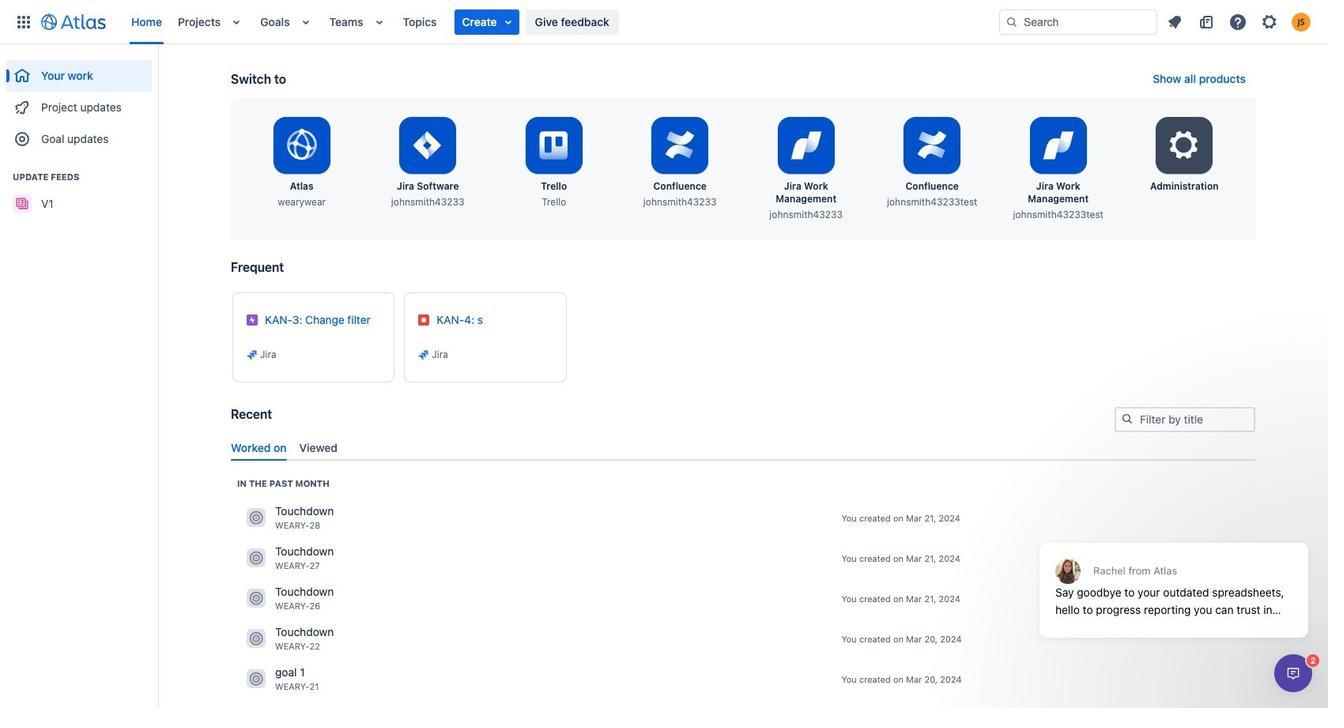 Task type: describe. For each thing, give the bounding box(es) containing it.
help image
[[1228, 12, 1247, 31]]

2 townsquare image from the top
[[247, 670, 266, 689]]

1 horizontal spatial list
[[1160, 9, 1319, 34]]

1 townsquare image from the top
[[247, 509, 266, 528]]

search image
[[1121, 413, 1134, 425]]

top element
[[9, 0, 999, 44]]

search image
[[1006, 15, 1018, 28]]

2 group from the top
[[6, 155, 152, 225]]

1 vertical spatial dialog
[[1274, 655, 1312, 692]]

account image
[[1292, 12, 1311, 31]]

Search field
[[999, 9, 1157, 34]]

1 vertical spatial settings image
[[1165, 126, 1203, 164]]

jira image
[[418, 349, 430, 361]]

list item inside top element
[[454, 9, 519, 34]]

1 horizontal spatial settings image
[[1260, 12, 1279, 31]]

notifications image
[[1165, 12, 1184, 31]]



Task type: vqa. For each thing, say whether or not it's contained in the screenshot.
tab list
yes



Task type: locate. For each thing, give the bounding box(es) containing it.
Filter by title field
[[1116, 409, 1254, 431]]

1 townsquare image from the top
[[247, 549, 266, 568]]

jira image
[[246, 349, 258, 361], [246, 349, 258, 361], [418, 349, 430, 361]]

switch to... image
[[14, 12, 33, 31]]

3 townsquare image from the top
[[247, 630, 266, 648]]

1 group from the top
[[6, 44, 152, 160]]

settings image
[[1260, 12, 1279, 31], [1165, 126, 1203, 164]]

0 vertical spatial townsquare image
[[247, 509, 266, 528]]

banner
[[0, 0, 1328, 44]]

1 vertical spatial townsquare image
[[247, 670, 266, 689]]

tab list
[[225, 435, 1262, 461]]

0 vertical spatial heading
[[6, 171, 152, 183]]

None search field
[[999, 9, 1157, 34]]

list
[[123, 0, 999, 44], [1160, 9, 1319, 34]]

heading
[[6, 171, 152, 183], [237, 477, 330, 490]]

dialog
[[1032, 504, 1316, 650], [1274, 655, 1312, 692]]

1 vertical spatial townsquare image
[[247, 589, 266, 608]]

0 vertical spatial dialog
[[1032, 504, 1316, 650]]

0 horizontal spatial settings image
[[1165, 126, 1203, 164]]

list item
[[454, 9, 519, 34]]

0 horizontal spatial list
[[123, 0, 999, 44]]

1 horizontal spatial heading
[[237, 477, 330, 490]]

group
[[6, 44, 152, 160], [6, 155, 152, 225]]

townsquare image
[[247, 549, 266, 568], [247, 670, 266, 689]]

2 townsquare image from the top
[[247, 589, 266, 608]]

townsquare image
[[247, 509, 266, 528], [247, 589, 266, 608], [247, 630, 266, 648]]

0 vertical spatial townsquare image
[[247, 549, 266, 568]]

0 vertical spatial settings image
[[1260, 12, 1279, 31]]

2 vertical spatial townsquare image
[[247, 630, 266, 648]]

0 horizontal spatial heading
[[6, 171, 152, 183]]

1 vertical spatial heading
[[237, 477, 330, 490]]



